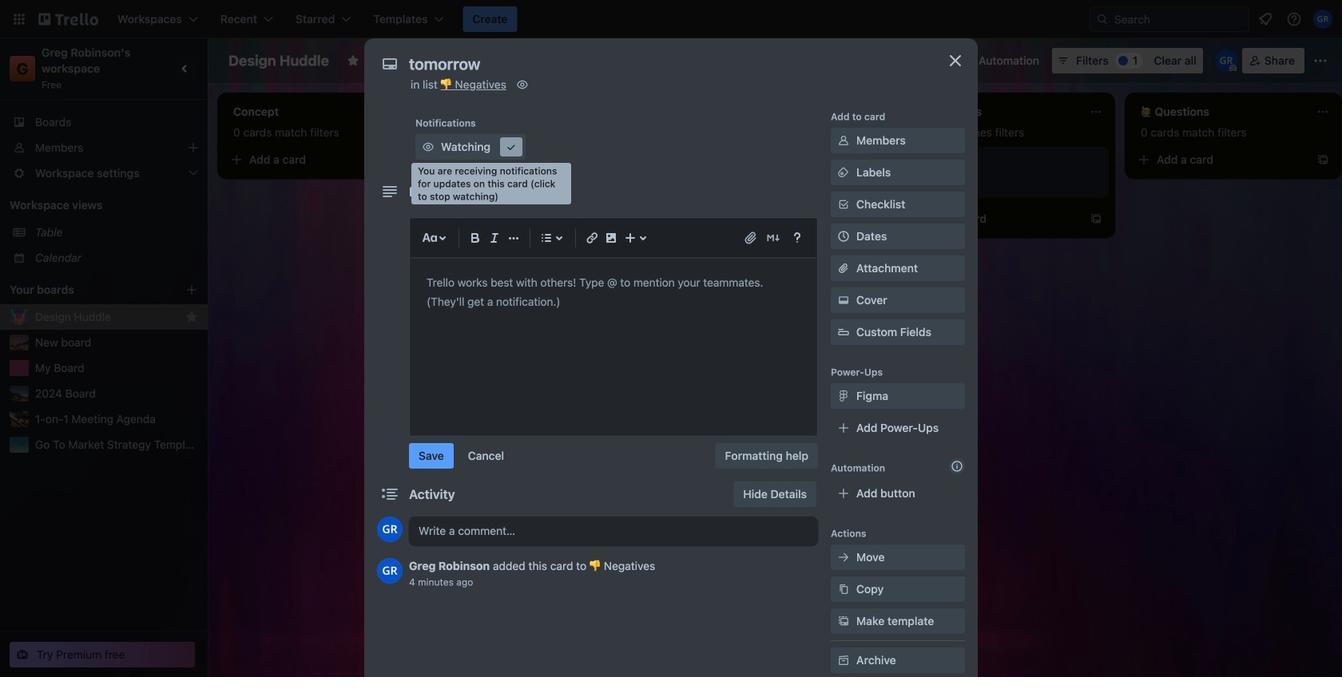 Task type: locate. For each thing, give the bounding box(es) containing it.
1 vertical spatial sm image
[[836, 550, 852, 566]]

sm image
[[956, 48, 979, 70], [514, 77, 530, 93], [420, 139, 436, 155], [503, 139, 519, 155], [836, 165, 852, 181], [836, 292, 852, 308], [836, 388, 852, 404], [836, 614, 852, 629], [836, 653, 852, 669]]

attach and insert link image
[[743, 230, 759, 246]]

more formatting image
[[504, 228, 523, 248]]

Write a comment text field
[[409, 517, 818, 546]]

view markdown image
[[765, 230, 781, 246]]

Main content area, start typing to enter text. text field
[[427, 273, 800, 312]]

sm image
[[836, 133, 852, 149], [836, 550, 852, 566], [836, 582, 852, 598]]

your boards with 6 items element
[[10, 280, 161, 300]]

search image
[[1096, 13, 1109, 26]]

primary element
[[0, 0, 1342, 38]]

2 vertical spatial sm image
[[836, 582, 852, 598]]

1 vertical spatial greg robinson (gregrobinson96) image
[[377, 517, 403, 542]]

link ⌘k image
[[582, 228, 602, 248]]

text styles image
[[420, 228, 439, 248]]

editor toolbar
[[417, 225, 810, 251]]

open help dialog image
[[788, 228, 807, 248]]

Board name text field
[[220, 48, 337, 73]]

bold ⌘b image
[[466, 228, 485, 248]]

add board image
[[185, 284, 198, 296]]

2 vertical spatial greg robinson (gregrobinson96) image
[[377, 558, 403, 584]]

image image
[[602, 228, 621, 248]]

starred icon image
[[185, 311, 198, 324]]

greg robinson (gregrobinson96) image
[[1313, 10, 1332, 29], [377, 517, 403, 542], [377, 558, 403, 584]]

italic ⌘i image
[[485, 228, 504, 248]]

None text field
[[401, 50, 928, 78]]

2 horizontal spatial create from template… image
[[1317, 153, 1329, 166]]

2 sm image from the top
[[836, 550, 852, 566]]

create from template… image
[[863, 153, 876, 166], [1317, 153, 1329, 166], [1090, 212, 1102, 225]]

0 vertical spatial sm image
[[836, 133, 852, 149]]



Task type: vqa. For each thing, say whether or not it's contained in the screenshot.
0 Notifications icon
yes



Task type: describe. For each thing, give the bounding box(es) containing it.
0 notifications image
[[1256, 10, 1275, 29]]

0 vertical spatial greg robinson (gregrobinson96) image
[[1313, 10, 1332, 29]]

star or unstar board image
[[347, 54, 359, 67]]

lists image
[[537, 228, 556, 248]]

close dialog image
[[946, 51, 965, 70]]

0 horizontal spatial create from template… image
[[863, 153, 876, 166]]

text formatting group
[[466, 228, 523, 248]]

show menu image
[[1313, 53, 1328, 69]]

greg robinson (gregrobinson96) image
[[1215, 50, 1237, 72]]

open information menu image
[[1286, 11, 1302, 27]]

3 sm image from the top
[[836, 582, 852, 598]]

Search field
[[1109, 8, 1249, 30]]

1 horizontal spatial create from template… image
[[1090, 212, 1102, 225]]

create from template… image
[[409, 153, 422, 166]]

1 sm image from the top
[[836, 133, 852, 149]]



